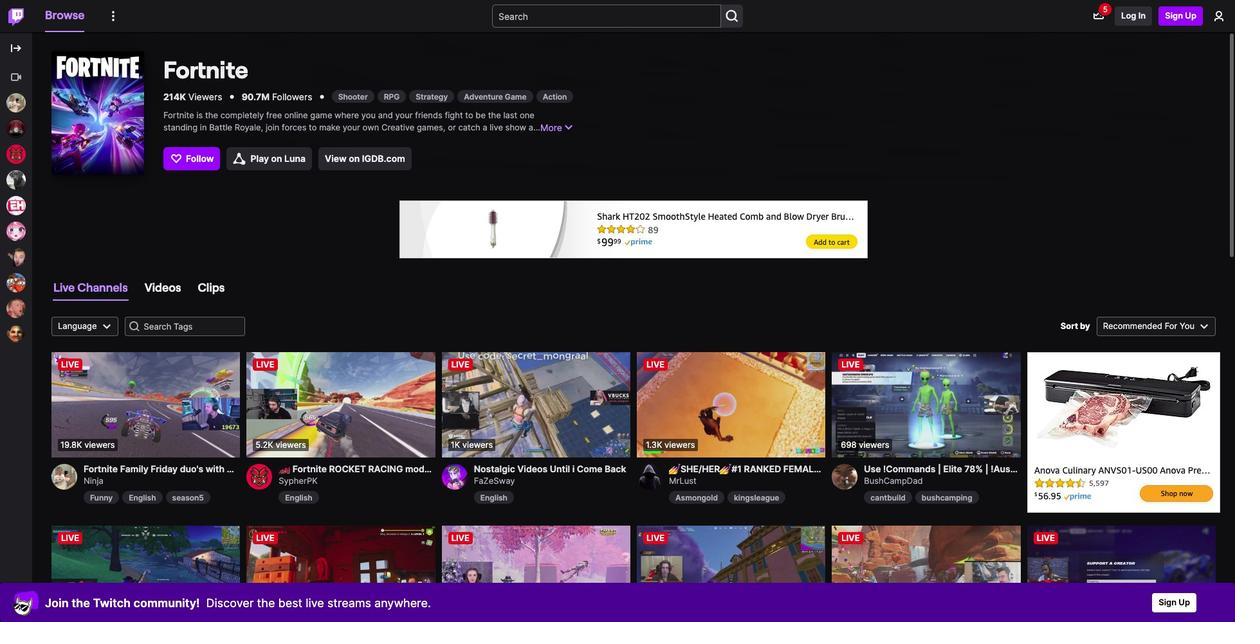 Task type: locate. For each thing, give the bounding box(es) containing it.
fortnite inside fortnite is the completely free online game where you and your friends fight to be the last one standing in battle royale, join forces to make your own creative games, or catch a live show at party royale.
[[163, 110, 194, 120]]

214k
[[163, 91, 186, 102]]

friday
[[151, 464, 178, 475]]

|
[[938, 464, 941, 475], [985, 464, 989, 475]]

videos up the search tags search box
[[145, 280, 181, 294]]

live right a
[[490, 122, 503, 133]]

videos link
[[137, 278, 188, 298]]

jokerdtv image
[[6, 325, 26, 344]]

use !commands | elite 78% | !aussieantics |!mrsavage bushcampdad
[[864, 464, 1103, 486]]

on for igdb.com
[[349, 153, 360, 164]]

1 • from the left
[[229, 89, 235, 103]]

luna
[[284, 153, 306, 164]]

1 horizontal spatial and
[[432, 464, 448, 475]]

royale,
[[235, 122, 263, 133]]

1 horizontal spatial |
[[985, 464, 989, 475]]

english button down fazesway
[[474, 491, 514, 504]]

twitch
[[93, 597, 131, 610]]

1 vertical spatial and
[[432, 464, 448, 475]]

bushcampdad image
[[832, 465, 858, 490]]

english button down family at the bottom of page
[[122, 491, 162, 504]]

0 vertical spatial to
[[465, 110, 473, 120]]

my
[[227, 464, 240, 475]]

igdb.com
[[362, 153, 405, 164]]

to down game at left
[[309, 122, 317, 133]]

duo's
[[180, 464, 203, 475]]

0 horizontal spatial videos
[[145, 280, 181, 294]]

| left the elite
[[938, 464, 941, 475]]

recommended
[[1103, 321, 1162, 331]]

cheecking out snake conquest! - !snake #ad - loeya image
[[442, 526, 630, 623]]

fortnite up sypherpk
[[293, 464, 327, 475]]

on right view
[[349, 153, 360, 164]]

cantbuild
[[871, 493, 906, 503]]

fortnite up standing at left top
[[163, 110, 194, 120]]

free
[[266, 110, 282, 120]]

cantbuild button
[[864, 491, 912, 504]]

best
[[278, 597, 302, 610]]

0 vertical spatial your
[[395, 110, 413, 120]]

your down 'where'
[[343, 122, 360, 133]]

0 horizontal spatial |
[[938, 464, 941, 475]]

english for 🏎️
[[285, 493, 312, 503]]

brother
[[242, 464, 275, 475]]

1 horizontal spatial english button
[[279, 491, 319, 504]]

fortnite up viewers
[[163, 56, 248, 84]]

english down sypherpk
[[285, 493, 312, 503]]

going for unreal in rocket racing fortnite - prospering image
[[1027, 526, 1216, 623]]

videos left until
[[517, 464, 548, 475]]

the left best
[[257, 597, 275, 610]]

english down family at the bottom of page
[[129, 493, 156, 503]]

0 horizontal spatial english button
[[122, 491, 162, 504]]

make
[[319, 122, 340, 133]]

view
[[325, 153, 347, 164]]

None field
[[125, 317, 245, 336]]

1 horizontal spatial videos
[[517, 464, 548, 475]]

sign up
[[1165, 10, 1196, 21], [1159, 598, 1190, 608]]

strategy
[[416, 92, 448, 101]]

creative
[[381, 122, 414, 133]]

1 on from the left
[[271, 153, 282, 164]]

2 horizontal spatial english button
[[474, 491, 514, 504]]

english button for 🏎️
[[279, 491, 319, 504]]

be
[[476, 110, 486, 120]]

tab list containing live channels
[[51, 275, 1216, 301]]

1 horizontal spatial •
[[319, 89, 325, 103]]

3 english button from the left
[[474, 491, 514, 504]]

1 horizontal spatial english
[[285, 493, 312, 503]]

🏎️ fortnite rocket racing mode and fortnite lego day 2! - sypherpk image
[[247, 352, 435, 459]]

1 horizontal spatial to
[[465, 110, 473, 120]]

tab list inside main content element
[[51, 275, 1216, 301]]

bushcampdad
[[864, 476, 923, 486]]

0 vertical spatial videos
[[145, 280, 181, 294]]

view on igdb.com link
[[318, 147, 412, 170]]

1 vertical spatial to
[[309, 122, 317, 133]]

0 vertical spatial live
[[490, 122, 503, 133]]

tab list
[[51, 275, 1216, 301]]

last
[[503, 110, 517, 120]]

rpg link
[[377, 90, 406, 103]]

battle
[[209, 122, 232, 133]]

2 english button from the left
[[279, 491, 319, 504]]

fortnite inside fortnite family friday duo's with my brother beardedblevins ninja
[[84, 464, 118, 475]]

• up game at left
[[319, 89, 325, 103]]

with
[[206, 464, 225, 475]]

0 horizontal spatial and
[[378, 110, 393, 120]]

fortnite for fortnite family friday duo's with my brother beardedblevins ninja
[[84, 464, 118, 475]]

and inside 🏎️ fortnite rocket racing mode and fortnite lego day 2! sypherpk
[[432, 464, 448, 475]]

bushcamping button
[[915, 491, 979, 504]]

1 english from the left
[[129, 493, 156, 503]]

by
[[1080, 321, 1090, 331]]

1 | from the left
[[938, 464, 941, 475]]

log
[[1121, 10, 1136, 21]]

coolcat image
[[13, 591, 39, 616]]

in
[[200, 122, 207, 133]]

rpg
[[384, 92, 400, 101]]

fortnite for fortnite
[[163, 56, 248, 84]]

sign
[[1165, 10, 1183, 21], [1159, 598, 1177, 608]]

0 horizontal spatial on
[[271, 153, 282, 164]]

| right 78%
[[985, 464, 989, 475]]

90.7m
[[242, 91, 270, 102]]

join
[[266, 122, 279, 133]]

nostalgic
[[474, 464, 515, 475]]

log in
[[1121, 10, 1146, 21]]

join
[[45, 597, 69, 610]]

1 horizontal spatial live
[[490, 122, 503, 133]]

cohhcarnage image
[[6, 119, 26, 138]]

live right best
[[306, 597, 324, 610]]

videos inside nostalgic videos until i come back fazesway
[[517, 464, 548, 475]]

english down fazesway
[[480, 493, 508, 503]]

none field inside main content element
[[125, 317, 245, 336]]

1 vertical spatial sign up button
[[1152, 594, 1196, 613]]

•
[[229, 89, 235, 103], [319, 89, 325, 103]]

ninja image
[[51, 465, 77, 490]]

ninja
[[84, 476, 104, 486]]

channels
[[77, 280, 128, 294]]

funny
[[90, 493, 113, 503]]

elite
[[943, 464, 962, 475]]

• up completely
[[229, 89, 235, 103]]

0 vertical spatial sign up button
[[1159, 6, 1203, 26]]

fortnite family friday duo's with my brother beardedblevins - ninja image
[[51, 352, 240, 459]]

until
[[550, 464, 570, 475]]

on
[[271, 153, 282, 164], [349, 153, 360, 164]]

follow button
[[163, 147, 220, 170]]

0 vertical spatial and
[[378, 110, 393, 120]]

play on luna
[[251, 153, 306, 164]]

0 horizontal spatial english
[[129, 493, 156, 503]]

browse
[[45, 8, 84, 22]]

1 vertical spatial videos
[[517, 464, 548, 475]]

and right you
[[378, 110, 393, 120]]

show
[[505, 122, 526, 133]]

action link
[[536, 90, 573, 103]]

kingsleague
[[734, 493, 779, 503]]

fazesway image
[[442, 465, 467, 490]]

1 vertical spatial live
[[306, 597, 324, 610]]

and inside fortnite is the completely free online game where you and your friends fight to be the last one standing in battle royale, join forces to make your own creative games, or catch a live show at party royale.
[[378, 110, 393, 120]]

live
[[490, 122, 503, 133], [306, 597, 324, 610]]

sign up button
[[1159, 6, 1203, 26], [1152, 594, 1196, 613]]

2 english from the left
[[285, 493, 312, 503]]

Search Tags search field
[[125, 317, 245, 336]]

elajjaz image
[[6, 248, 26, 267]]

your up creative
[[395, 110, 413, 120]]

season5
[[172, 493, 204, 503]]

2 • from the left
[[319, 89, 325, 103]]

ninja image
[[6, 93, 26, 113]]

1 vertical spatial sign
[[1159, 598, 1177, 608]]

you
[[1180, 321, 1195, 331]]

or
[[448, 122, 456, 133]]

english button down sypherpk
[[279, 491, 319, 504]]

1 horizontal spatial your
[[395, 110, 413, 120]]

your
[[395, 110, 413, 120], [343, 122, 360, 133]]

play
[[251, 153, 269, 164]]

💅she/her💅#1 ranked female worldwide🍑giant gyatt🍑 use code lust👑asmr 🔴!crosshair🔴spanish/eng/german👑!org👑 - mrlust image
[[637, 352, 826, 459]]

3 english from the left
[[480, 493, 508, 503]]

standing
[[163, 122, 198, 133]]

fortnite up the ninja
[[84, 464, 118, 475]]

on right play
[[271, 153, 282, 164]]

to left be
[[465, 110, 473, 120]]

live channels link
[[53, 278, 135, 298]]

mode
[[405, 464, 430, 475]]

0 horizontal spatial live
[[306, 597, 324, 610]]

shooter link
[[332, 90, 374, 103]]

adventure game link
[[458, 90, 533, 103]]

clips link
[[191, 278, 232, 298]]

2 horizontal spatial english
[[480, 493, 508, 503]]

0 vertical spatial sign
[[1165, 10, 1183, 21]]

fortnite family friday duo's with my brother beardedblevins ninja
[[84, 464, 345, 486]]

adventure game
[[464, 92, 527, 101]]

asmongold
[[675, 493, 718, 503]]

english
[[129, 493, 156, 503], [285, 493, 312, 503], [480, 493, 508, 503]]

and right mode
[[432, 464, 448, 475]]

1 horizontal spatial on
[[349, 153, 360, 164]]

0 horizontal spatial •
[[229, 89, 235, 103]]

1 vertical spatial your
[[343, 122, 360, 133]]

nostalgic videos until i come back - fazesway image
[[442, 352, 630, 459]]

2 on from the left
[[349, 153, 360, 164]]

kingsleague button
[[728, 491, 786, 504]]



Task type: vqa. For each thing, say whether or not it's contained in the screenshot.
the right and
yes



Task type: describe. For each thing, give the bounding box(es) containing it.
sign for the bottom sign up button
[[1159, 598, 1177, 608]]

sort by
[[1061, 321, 1090, 331]]

is
[[196, 110, 203, 120]]

for
[[1165, 321, 1177, 331]]

game
[[505, 92, 527, 101]]

log in button
[[1115, 6, 1152, 26]]

sign for sign up button to the top
[[1165, 10, 1183, 21]]

yogscast image
[[6, 273, 26, 293]]

more button
[[540, 121, 575, 134]]

clips
[[198, 280, 225, 294]]

back
[[605, 464, 626, 475]]

🏎️
[[279, 464, 290, 475]]

fortnite image
[[51, 51, 144, 175]]

quin69 image
[[6, 299, 26, 318]]

viewers
[[188, 91, 222, 102]]

adventure
[[464, 92, 503, 101]]

family
[[120, 464, 148, 475]]

completely
[[220, 110, 264, 120]]

the right be
[[488, 110, 501, 120]]

at
[[529, 122, 536, 133]]

action
[[543, 92, 567, 101]]

games,
[[417, 122, 445, 133]]

live inside fortnite is the completely free online game where you and your friends fight to be the last one standing in battle royale, join forces to make your own creative games, or catch a live show at party royale.
[[490, 122, 503, 133]]

onto day 13 of the subathon, early bedtime into early wakeup | !twitter !vote - npen image
[[637, 526, 826, 623]]

fortnite is the completely free online game where you and your friends fight to be the last one standing in battle royale, join forces to make your own creative games, or catch a live show at party royale.
[[163, 110, 536, 145]]

lego
[[487, 464, 509, 475]]

use
[[864, 464, 881, 475]]

🔥ur🔥fav🔥solo🔥- use code - "dakotaz" - dakotaz image
[[51, 526, 240, 623]]

i
[[572, 464, 575, 475]]

78%
[[964, 464, 983, 475]]

game
[[310, 110, 332, 120]]

streams
[[327, 597, 371, 610]]

fortnite is the completely free online game where you and your friends fight to be the last one standing in battle royale, join forces to make your own creative games, or catch a live show at party royale. element
[[163, 109, 540, 145]]

main content element
[[48, 32, 1220, 623]]

camila image
[[6, 222, 26, 241]]

0 vertical spatial sign up
[[1165, 10, 1196, 21]]

asmongold button
[[669, 491, 724, 504]]

you
[[361, 110, 376, 120]]

language button
[[51, 317, 118, 336]]

followers
[[272, 91, 312, 102]]

more
[[540, 122, 562, 133]]

view on igdb.com
[[325, 153, 405, 164]]

mrlust image
[[637, 465, 663, 490]]

0 horizontal spatial your
[[343, 122, 360, 133]]

1 vertical spatial sign up
[[1159, 598, 1190, 608]]

anywhere.
[[374, 597, 431, 610]]

1 english button from the left
[[122, 491, 162, 504]]

nickeh30 image
[[6, 196, 26, 215]]

1 vertical spatial up
[[1179, 598, 1190, 608]]

join the twitch community! discover the best live streams anywhere.
[[45, 597, 431, 610]]

fazesway
[[474, 476, 515, 486]]

🏎️ fortnite rocket racing mode and fortnite lego day 2! sypherpk
[[279, 464, 538, 486]]

browse link
[[45, 0, 84, 31]]

english for nostalgic
[[480, 493, 508, 503]]

forces
[[282, 122, 307, 133]]

Search Input search field
[[492, 5, 721, 28]]

|!mrsavage
[[1053, 464, 1103, 475]]

language
[[58, 321, 97, 331]]

mrlust
[[669, 476, 697, 486]]

party
[[163, 135, 185, 145]]

0 vertical spatial up
[[1185, 10, 1196, 21]]

rocket
[[329, 464, 366, 475]]

0 horizontal spatial to
[[309, 122, 317, 133]]

day
[[511, 464, 528, 475]]

lego fortnite. man... we are so back. - kinggothalion image
[[247, 526, 435, 623]]

the right the is
[[205, 110, 218, 120]]

live channels
[[53, 280, 128, 294]]

strategy link
[[409, 90, 454, 103]]

season5 button
[[166, 491, 210, 504]]

recommended channels group
[[0, 64, 32, 347]]

mrlust link
[[669, 465, 826, 488]]

a
[[483, 122, 487, 133]]

community!
[[133, 597, 200, 610]]

fortnite up fazesway
[[451, 464, 485, 475]]

play on luna link
[[227, 147, 312, 170]]

!commands
[[883, 464, 936, 475]]

!aussieantics
[[991, 464, 1051, 475]]

discover
[[206, 597, 254, 610]]

sypherpk image
[[6, 145, 26, 164]]

2!
[[530, 464, 538, 475]]

royale.
[[187, 135, 215, 145]]

nostalgic videos until i come back fazesway
[[474, 464, 626, 486]]

bushcamping
[[922, 493, 972, 503]]

use !commands | elite 78% | !aussieantics |!mrsavage - bushcampdad image
[[832, 352, 1021, 459]]

recommended for you
[[1103, 321, 1195, 331]]

live
[[53, 280, 75, 294]]

racing
[[368, 464, 403, 475]]

own
[[363, 122, 379, 133]]

english button for nostalgic
[[474, 491, 514, 504]]

2 | from the left
[[985, 464, 989, 475]]

recommended for you button
[[1097, 317, 1216, 336]]

214k viewers • 90.7m followers •
[[163, 89, 325, 103]]

the right join
[[72, 597, 90, 610]]

on for luna
[[271, 153, 282, 164]]

graycen image
[[6, 170, 26, 190]]

in
[[1138, 10, 1146, 21]]

shooter
[[338, 92, 368, 101]]

one
[[520, 110, 535, 120]]

fortnite for fortnite is the completely free online game where you and your friends fight to be the last one standing in battle royale, join forces to make your own creative games, or catch a live show at party royale.
[[163, 110, 194, 120]]

🚀the 🚀greatest 🚀 game🚀 of 🚀all time. 🚀 - 72hrs image
[[832, 526, 1021, 623]]

sypherpk image
[[247, 465, 272, 490]]



